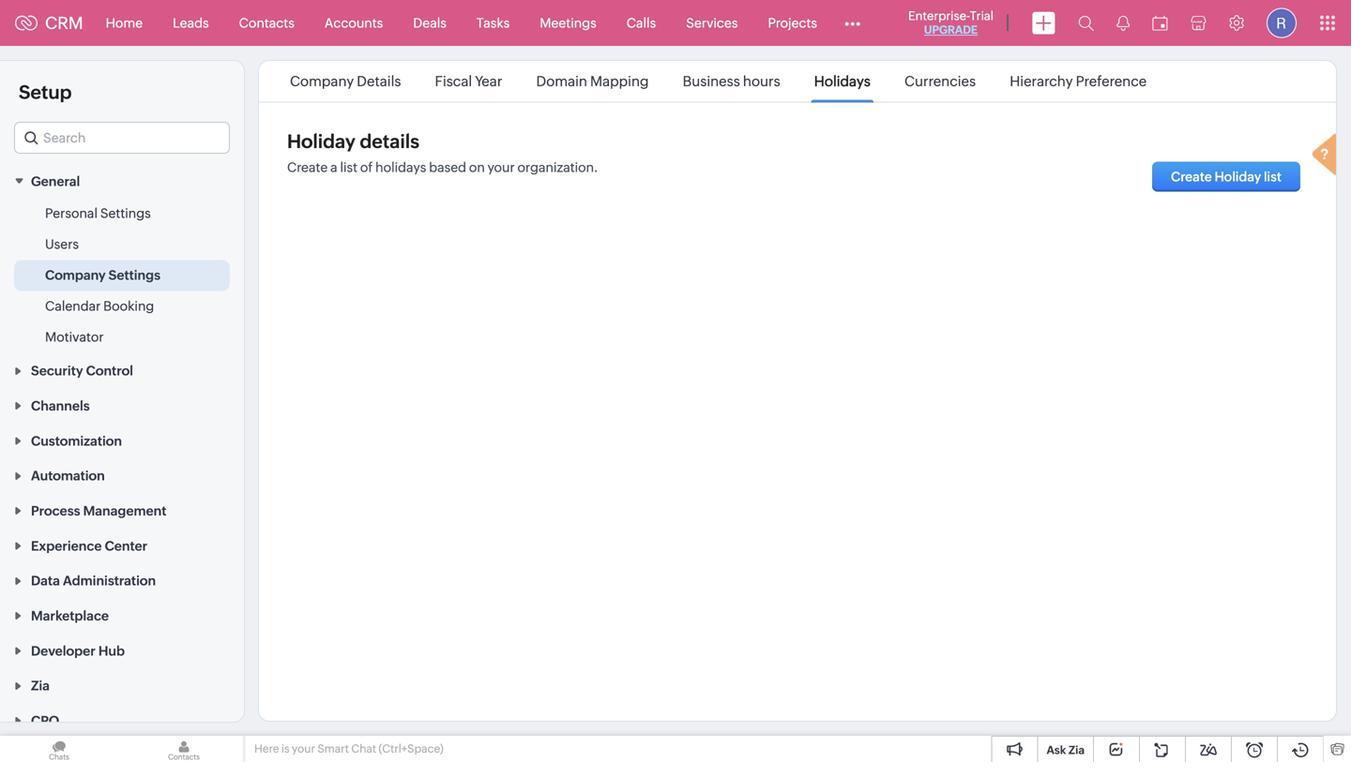 Task type: describe. For each thing, give the bounding box(es) containing it.
leads link
[[158, 0, 224, 46]]

automation button
[[0, 458, 244, 493]]

holiday details
[[287, 131, 419, 152]]

security control button
[[0, 353, 244, 388]]

cpq button
[[0, 704, 244, 739]]

business hours link
[[680, 73, 783, 90]]

hours
[[743, 73, 780, 90]]

preference
[[1076, 73, 1147, 90]]

company for company details
[[290, 73, 354, 90]]

hierarchy
[[1010, 73, 1073, 90]]

setup
[[19, 82, 72, 103]]

details
[[357, 73, 401, 90]]

signals image
[[1117, 15, 1130, 31]]

based
[[429, 160, 466, 175]]

enterprise-trial upgrade
[[908, 9, 994, 36]]

settings for company settings
[[109, 268, 160, 283]]

Search text field
[[15, 123, 229, 153]]

company settings link
[[45, 266, 160, 285]]

developer hub
[[31, 644, 125, 659]]

motivator link
[[45, 328, 104, 347]]

center
[[105, 539, 148, 554]]

signals element
[[1105, 0, 1141, 46]]

profile image
[[1267, 8, 1297, 38]]

currencies link
[[902, 73, 979, 90]]

motivator
[[45, 330, 104, 345]]

experience center button
[[0, 528, 244, 563]]

fiscal year
[[435, 73, 502, 90]]

process management
[[31, 504, 166, 519]]

hub
[[98, 644, 125, 659]]

upgrade
[[924, 23, 978, 36]]

fiscal
[[435, 73, 472, 90]]

calls
[[627, 15, 656, 30]]

booking
[[103, 299, 154, 314]]

organization.
[[518, 160, 598, 175]]

zia inside dropdown button
[[31, 679, 50, 694]]

create a list of holidays based on your organization. create holiday list
[[287, 160, 1282, 184]]

company details
[[290, 73, 401, 90]]

smart
[[318, 743, 349, 756]]

on
[[469, 160, 485, 175]]

0 vertical spatial holiday
[[287, 131, 356, 152]]

settings for personal settings
[[100, 206, 151, 221]]

is
[[281, 743, 290, 756]]

1 vertical spatial your
[[292, 743, 315, 756]]

experience center
[[31, 539, 148, 554]]

mapping
[[590, 73, 649, 90]]

hierarchy preference link
[[1007, 73, 1150, 90]]

home
[[106, 15, 143, 30]]

chat
[[351, 743, 376, 756]]

your inside create a list of holidays based on your organization. create holiday list
[[488, 160, 515, 175]]

general
[[31, 174, 80, 189]]

here
[[254, 743, 279, 756]]

calendar booking link
[[45, 297, 154, 316]]

year
[[475, 73, 502, 90]]

create menu element
[[1021, 0, 1067, 46]]

Other Modules field
[[832, 8, 873, 38]]

a
[[330, 160, 338, 175]]

create menu image
[[1032, 12, 1056, 34]]

0 horizontal spatial create
[[287, 160, 328, 175]]

crm
[[45, 13, 83, 33]]

personal
[[45, 206, 98, 221]]

deals link
[[398, 0, 462, 46]]

of
[[360, 160, 373, 175]]



Task type: locate. For each thing, give the bounding box(es) containing it.
hierarchy preference
[[1010, 73, 1147, 90]]

administration
[[63, 574, 156, 589]]

services
[[686, 15, 738, 30]]

profile element
[[1256, 0, 1308, 46]]

help image
[[1308, 131, 1346, 182]]

fiscal year link
[[432, 73, 505, 90]]

holidays link
[[812, 73, 874, 90]]

automation
[[31, 469, 105, 484]]

calendar
[[45, 299, 101, 314]]

0 horizontal spatial list
[[340, 160, 358, 175]]

company left details
[[290, 73, 354, 90]]

company for company settings
[[45, 268, 106, 283]]

contacts
[[239, 15, 295, 30]]

company inside "general" region
[[45, 268, 106, 283]]

process
[[31, 504, 80, 519]]

1 vertical spatial settings
[[109, 268, 160, 283]]

list left help image
[[1264, 169, 1282, 184]]

projects
[[768, 15, 817, 30]]

data
[[31, 574, 60, 589]]

domain
[[536, 73, 587, 90]]

general region
[[0, 198, 244, 353]]

marketplace
[[31, 609, 109, 624]]

currencies
[[905, 73, 976, 90]]

None field
[[14, 122, 230, 154]]

1 horizontal spatial create
[[1171, 169, 1212, 184]]

process management button
[[0, 493, 244, 528]]

list right a
[[340, 160, 358, 175]]

here is your smart chat (ctrl+space)
[[254, 743, 444, 756]]

data administration
[[31, 574, 156, 589]]

0 horizontal spatial company
[[45, 268, 106, 283]]

your
[[488, 160, 515, 175], [292, 743, 315, 756]]

trial
[[970, 9, 994, 23]]

developer
[[31, 644, 96, 659]]

zia button
[[0, 669, 244, 704]]

meetings link
[[525, 0, 612, 46]]

holidays
[[376, 160, 426, 175]]

holiday up a
[[287, 131, 356, 152]]

0 vertical spatial your
[[488, 160, 515, 175]]

search element
[[1067, 0, 1105, 46]]

zia up cpq
[[31, 679, 50, 694]]

1 vertical spatial holiday
[[1215, 169, 1262, 184]]

business
[[683, 73, 740, 90]]

ask
[[1047, 745, 1066, 757]]

general button
[[0, 163, 244, 198]]

domain mapping link
[[533, 73, 652, 90]]

0 vertical spatial company
[[290, 73, 354, 90]]

1 vertical spatial company
[[45, 268, 106, 283]]

personal settings link
[[45, 204, 151, 223]]

domain mapping
[[536, 73, 649, 90]]

users
[[45, 237, 79, 252]]

calendar image
[[1152, 15, 1168, 30]]

holiday left help image
[[1215, 169, 1262, 184]]

logo image
[[15, 15, 38, 30]]

holidays
[[814, 73, 871, 90]]

zia
[[31, 679, 50, 694], [1069, 745, 1085, 757]]

settings down general dropdown button
[[100, 206, 151, 221]]

zia right ask
[[1069, 745, 1085, 757]]

company inside list
[[290, 73, 354, 90]]

0 horizontal spatial zia
[[31, 679, 50, 694]]

security control
[[31, 364, 133, 379]]

your right on
[[488, 160, 515, 175]]

accounts link
[[310, 0, 398, 46]]

leads
[[173, 15, 209, 30]]

list containing company details
[[273, 61, 1164, 102]]

marketplace button
[[0, 598, 244, 633]]

0 vertical spatial zia
[[31, 679, 50, 694]]

1 horizontal spatial your
[[488, 160, 515, 175]]

company details link
[[287, 73, 404, 90]]

holiday inside create a list of holidays based on your organization. create holiday list
[[1215, 169, 1262, 184]]

calendar booking
[[45, 299, 154, 314]]

developer hub button
[[0, 633, 244, 669]]

calls link
[[612, 0, 671, 46]]

services link
[[671, 0, 753, 46]]

personal settings
[[45, 206, 151, 221]]

search image
[[1078, 15, 1094, 31]]

accounts
[[325, 15, 383, 30]]

business hours
[[683, 73, 780, 90]]

list
[[273, 61, 1164, 102]]

channels
[[31, 399, 90, 414]]

(ctrl+space)
[[379, 743, 444, 756]]

customization button
[[0, 423, 244, 458]]

chats image
[[0, 737, 118, 763]]

tasks link
[[462, 0, 525, 46]]

0 horizontal spatial your
[[292, 743, 315, 756]]

security
[[31, 364, 83, 379]]

experience
[[31, 539, 102, 554]]

1 horizontal spatial zia
[[1069, 745, 1085, 757]]

0 horizontal spatial holiday
[[287, 131, 356, 152]]

create holiday list button
[[1152, 162, 1301, 192]]

home link
[[91, 0, 158, 46]]

enterprise-
[[908, 9, 970, 23]]

details
[[360, 131, 419, 152]]

0 vertical spatial settings
[[100, 206, 151, 221]]

1 horizontal spatial holiday
[[1215, 169, 1262, 184]]

settings up the booking
[[109, 268, 160, 283]]

projects link
[[753, 0, 832, 46]]

control
[[86, 364, 133, 379]]

tasks
[[477, 15, 510, 30]]

crm link
[[15, 13, 83, 33]]

1 horizontal spatial company
[[290, 73, 354, 90]]

your right is
[[292, 743, 315, 756]]

users link
[[45, 235, 79, 254]]

management
[[83, 504, 166, 519]]

deals
[[413, 15, 447, 30]]

1 horizontal spatial list
[[1264, 169, 1282, 184]]

1 vertical spatial zia
[[1069, 745, 1085, 757]]

company settings
[[45, 268, 160, 283]]

contacts image
[[125, 737, 243, 763]]

ask zia
[[1047, 745, 1085, 757]]

cpq
[[31, 714, 59, 729]]

company up calendar on the left top of page
[[45, 268, 106, 283]]

meetings
[[540, 15, 597, 30]]

contacts link
[[224, 0, 310, 46]]

settings
[[100, 206, 151, 221], [109, 268, 160, 283]]



Task type: vqa. For each thing, say whether or not it's contained in the screenshot.
LIST BOX
no



